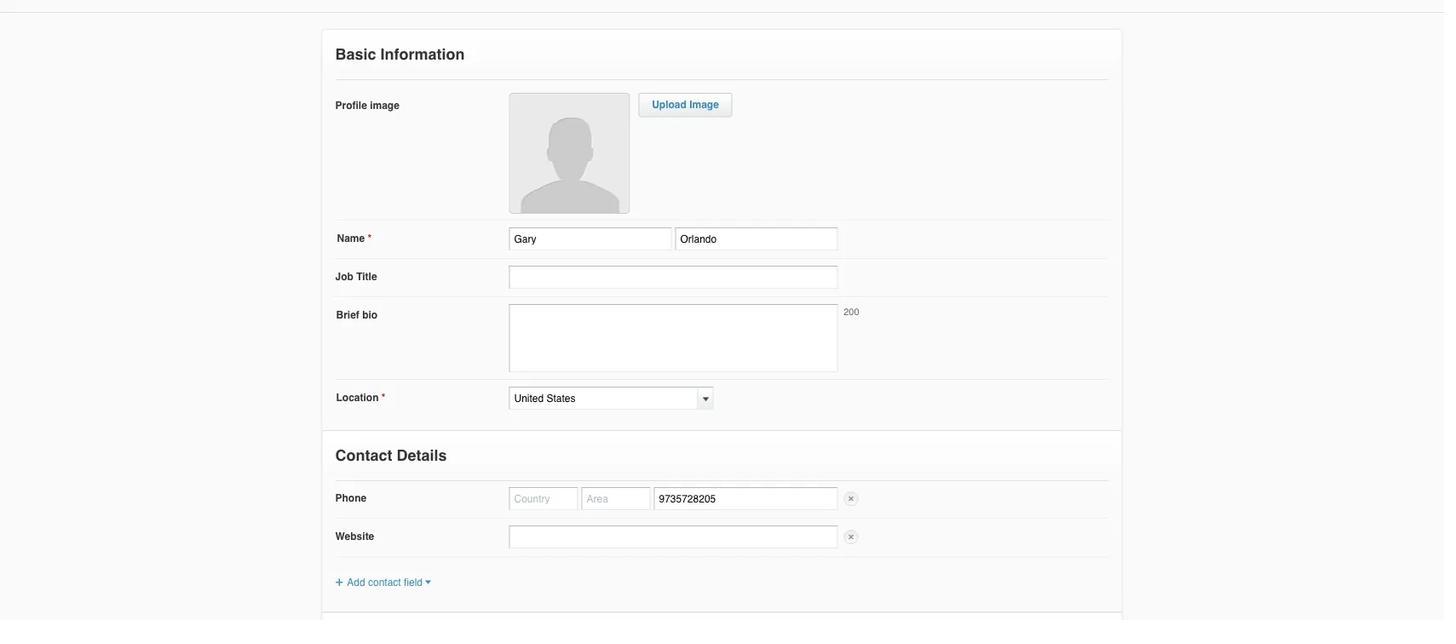 Task type: describe. For each thing, give the bounding box(es) containing it.
bio
[[362, 309, 378, 321]]

job
[[335, 271, 354, 283]]

profile image
[[335, 100, 400, 112]]

Last text field
[[675, 228, 838, 251]]

add contact field button
[[335, 577, 431, 588]]

title
[[356, 271, 377, 283]]

Area text field
[[582, 487, 651, 510]]

job title
[[335, 271, 377, 283]]

el image
[[424, 580, 431, 586]]

add contact field
[[347, 577, 423, 588]]

brief
[[336, 309, 360, 321]]

field
[[404, 577, 423, 588]]

Brief bio text field
[[509, 304, 838, 372]]



Task type: vqa. For each thing, say whether or not it's contained in the screenshot.
Location
yes



Task type: locate. For each thing, give the bounding box(es) containing it.
contact
[[368, 577, 401, 588]]

Location text field
[[509, 387, 698, 410]]

location
[[336, 392, 379, 404]]

name
[[337, 233, 365, 245]]

add
[[347, 577, 365, 588]]

basic information
[[335, 45, 465, 63]]

Name text field
[[509, 228, 672, 251]]

basic
[[335, 45, 376, 63]]

website
[[335, 531, 374, 543]]

information
[[381, 45, 465, 63]]

contact details
[[335, 447, 447, 464]]

200
[[844, 307, 859, 317]]

image
[[370, 100, 400, 112]]

None text field
[[509, 266, 838, 289], [509, 526, 838, 549], [509, 266, 838, 289], [509, 526, 838, 549]]

phone
[[335, 493, 367, 505]]

profile
[[335, 100, 367, 112]]

Country text field
[[509, 487, 578, 510]]

contact
[[335, 447, 392, 464]]

upload
[[652, 99, 687, 111]]

details
[[397, 447, 447, 464]]

upload image
[[652, 99, 719, 111]]

Number text field
[[654, 487, 838, 510]]

image
[[690, 99, 719, 111]]

upload image button
[[652, 99, 719, 111]]

brief bio
[[336, 309, 378, 321]]



